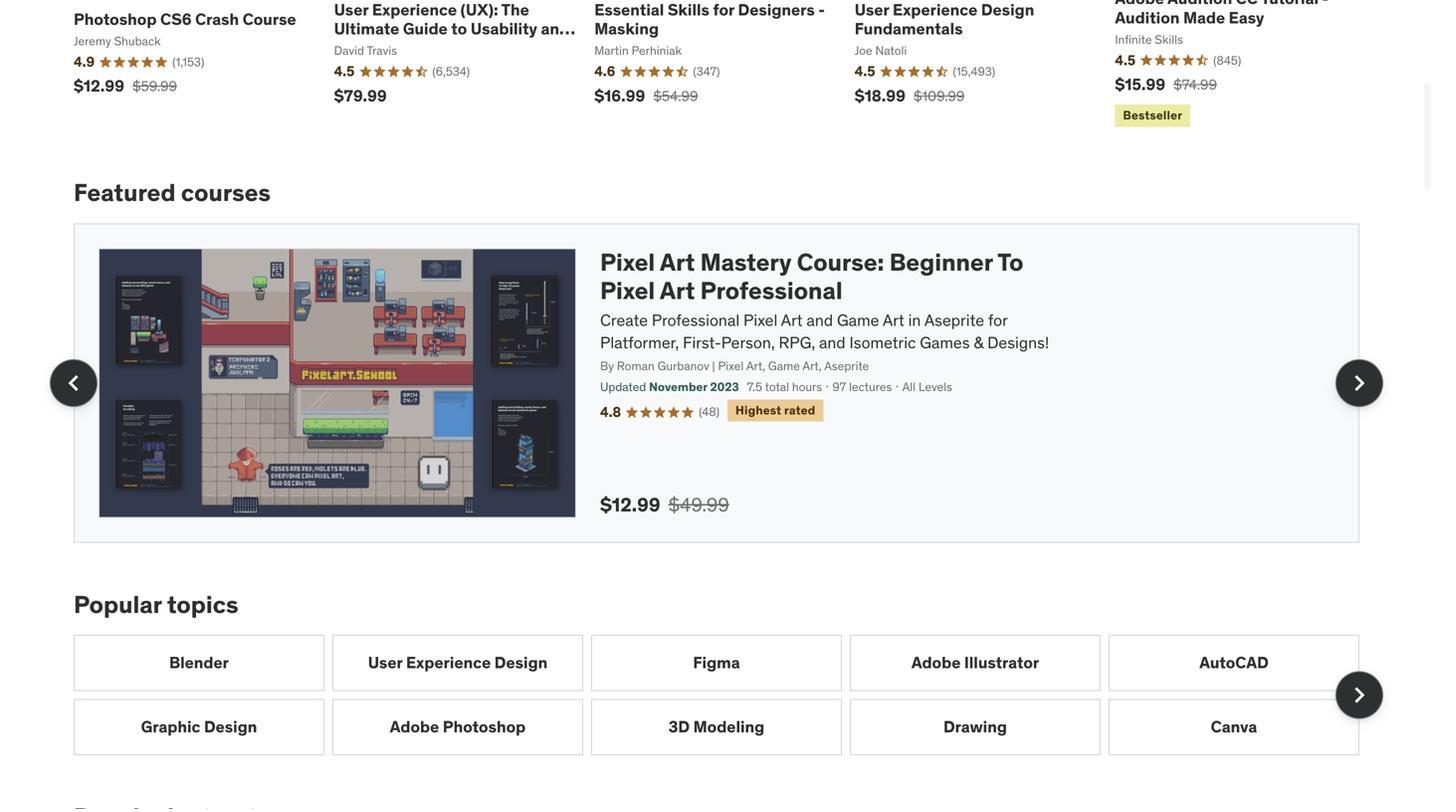 Task type: locate. For each thing, give the bounding box(es) containing it.
and right rpg,
[[820, 332, 846, 353]]

0 vertical spatial game
[[837, 310, 880, 331]]

user inside user experience design fundamentals
[[855, 0, 890, 20]]

audition left made
[[1116, 7, 1180, 28]]

illustrator
[[965, 653, 1040, 673]]

professional up first-
[[652, 310, 740, 331]]

2 horizontal spatial adobe
[[1116, 0, 1165, 9]]

1 vertical spatial photoshop
[[443, 717, 526, 737]]

carousel element containing pixel art mastery course: beginner to pixel art professional
[[50, 223, 1384, 543]]

usability
[[471, 18, 538, 39]]

user experience design fundamentals
[[855, 0, 1035, 39]]

0 vertical spatial aseprite
[[925, 310, 985, 331]]

&
[[974, 332, 984, 353]]

2 horizontal spatial design
[[982, 0, 1035, 20]]

art up first-
[[660, 276, 695, 306]]

adobe left illustrator
[[912, 653, 961, 673]]

art, up hours
[[803, 359, 822, 374]]

adobe for adobe illustrator
[[912, 653, 961, 673]]

2023
[[711, 379, 740, 395]]

0 horizontal spatial aseprite
[[825, 359, 870, 374]]

for right skills
[[713, 0, 735, 20]]

1 horizontal spatial art,
[[803, 359, 822, 374]]

featured
[[74, 178, 176, 208]]

all levels
[[903, 379, 953, 395]]

figma link
[[592, 635, 842, 692]]

professional up person,
[[701, 276, 843, 306]]

for
[[713, 0, 735, 20], [989, 310, 1008, 331]]

aseprite up the 97
[[825, 359, 870, 374]]

1 horizontal spatial photoshop
[[443, 717, 526, 737]]

all
[[903, 379, 916, 395]]

photoshop inside 'adobe photoshop' link
[[443, 717, 526, 737]]

user
[[334, 0, 369, 20], [855, 0, 890, 20], [368, 653, 403, 673]]

adobe left made
[[1116, 0, 1165, 9]]

0 vertical spatial carousel element
[[50, 223, 1384, 543]]

1 vertical spatial adobe
[[912, 653, 961, 673]]

1 horizontal spatial -
[[1323, 0, 1330, 9]]

- for essential skills for designers - masking
[[819, 0, 825, 20]]

professional
[[701, 276, 843, 306], [652, 310, 740, 331]]

adobe inside adobe audition cc tutorial - audition made easy
[[1116, 0, 1165, 9]]

drawing
[[944, 717, 1008, 737]]

aseprite up games at the top right of the page
[[925, 310, 985, 331]]

modeling
[[694, 717, 765, 737]]

0 horizontal spatial game
[[769, 359, 800, 374]]

user up adobe photoshop
[[368, 653, 403, 673]]

user for user experience (ux): the ultimate guide to usability and ux
[[334, 0, 369, 20]]

0 horizontal spatial art,
[[747, 359, 766, 374]]

photoshop
[[74, 9, 157, 29], [443, 717, 526, 737]]

2 vertical spatial and
[[820, 332, 846, 353]]

beginner
[[890, 247, 993, 277]]

photoshop left cs6
[[74, 9, 157, 29]]

total
[[765, 379, 790, 395]]

topics
[[167, 590, 239, 620]]

art left in
[[883, 310, 905, 331]]

and right the
[[541, 18, 570, 39]]

0 vertical spatial for
[[713, 0, 735, 20]]

audition
[[1168, 0, 1233, 9], [1116, 7, 1180, 28]]

for inside essential skills for designers - masking
[[713, 0, 735, 20]]

1 vertical spatial for
[[989, 310, 1008, 331]]

create
[[600, 310, 648, 331]]

made
[[1184, 7, 1226, 28]]

adobe illustrator link
[[850, 635, 1101, 692]]

user experience (ux): the ultimate guide to usability and ux link
[[334, 0, 576, 58]]

highest
[[736, 403, 782, 418]]

$12.99 $49.99
[[600, 493, 730, 517]]

graphic
[[141, 717, 201, 737]]

2 - from the left
[[1323, 0, 1330, 9]]

0 vertical spatial design
[[982, 0, 1035, 20]]

autocad link
[[1109, 635, 1360, 692]]

-
[[819, 0, 825, 20], [1323, 0, 1330, 9]]

1 horizontal spatial design
[[495, 653, 548, 673]]

art up rpg,
[[782, 310, 803, 331]]

featured courses
[[74, 178, 271, 208]]

art, up 7.5
[[747, 359, 766, 374]]

- inside essential skills for designers - masking
[[819, 0, 825, 20]]

skills
[[668, 0, 710, 20]]

1 horizontal spatial aseprite
[[925, 310, 985, 331]]

art,
[[747, 359, 766, 374], [803, 359, 822, 374]]

user up ux
[[334, 0, 369, 20]]

adobe audition cc tutorial - audition made easy link
[[1116, 0, 1330, 28]]

by
[[600, 359, 614, 374]]

0 horizontal spatial adobe
[[390, 717, 439, 737]]

next image
[[1344, 680, 1376, 711]]

0 vertical spatial professional
[[701, 276, 843, 306]]

1 horizontal spatial game
[[837, 310, 880, 331]]

highest rated
[[736, 403, 816, 418]]

carousel element
[[50, 223, 1384, 543], [74, 635, 1384, 756]]

graphic design link
[[74, 700, 325, 756]]

design
[[982, 0, 1035, 20], [495, 653, 548, 673], [204, 717, 257, 737]]

7.5
[[748, 379, 763, 395]]

1 vertical spatial carousel element
[[74, 635, 1384, 756]]

7.5 total hours
[[748, 379, 823, 395]]

user for user experience design
[[368, 653, 403, 673]]

experience
[[372, 0, 457, 20], [893, 0, 978, 20], [406, 653, 491, 673]]

2 vertical spatial design
[[204, 717, 257, 737]]

game up 7.5 total hours
[[769, 359, 800, 374]]

audition left cc
[[1168, 0, 1233, 9]]

1 horizontal spatial adobe
[[912, 653, 961, 673]]

1 - from the left
[[819, 0, 825, 20]]

next image
[[1344, 367, 1376, 399]]

pixel
[[600, 247, 655, 277], [600, 276, 655, 306], [744, 310, 778, 331], [719, 359, 744, 374]]

previous image
[[58, 367, 90, 399]]

and up rpg,
[[807, 310, 834, 331]]

3d modeling
[[669, 717, 765, 737]]

design for user experience design
[[495, 653, 548, 673]]

0 vertical spatial adobe
[[1116, 0, 1165, 9]]

photoshop down user experience design link
[[443, 717, 526, 737]]

user inside user experience design link
[[368, 653, 403, 673]]

1 vertical spatial design
[[495, 653, 548, 673]]

experience inside user experience design fundamentals
[[893, 0, 978, 20]]

2 vertical spatial adobe
[[390, 717, 439, 737]]

user experience design link
[[333, 635, 584, 692]]

fundamentals
[[855, 18, 963, 39]]

- inside adobe audition cc tutorial - audition made easy
[[1323, 0, 1330, 9]]

carousel element containing blender
[[74, 635, 1384, 756]]

user for user experience design fundamentals
[[855, 0, 890, 20]]

1 horizontal spatial for
[[989, 310, 1008, 331]]

tutorial
[[1262, 0, 1319, 9]]

blender link
[[74, 635, 325, 692]]

- right designers
[[819, 0, 825, 20]]

experience inside user experience (ux): the ultimate guide to usability and ux
[[372, 0, 457, 20]]

experience for fundamentals
[[893, 0, 978, 20]]

user inside user experience (ux): the ultimate guide to usability and ux
[[334, 0, 369, 20]]

aseprite
[[925, 310, 985, 331], [825, 359, 870, 374]]

0 vertical spatial photoshop
[[74, 9, 157, 29]]

- right tutorial
[[1323, 0, 1330, 9]]

game up isometric
[[837, 310, 880, 331]]

levels
[[919, 379, 953, 395]]

0 horizontal spatial -
[[819, 0, 825, 20]]

blender
[[169, 653, 229, 673]]

$12.99
[[600, 493, 661, 517]]

user right designers
[[855, 0, 890, 20]]

for up designs! at top
[[989, 310, 1008, 331]]

the
[[502, 0, 530, 20]]

adobe photoshop
[[390, 717, 526, 737]]

0 horizontal spatial for
[[713, 0, 735, 20]]

and
[[541, 18, 570, 39], [807, 310, 834, 331], [820, 332, 846, 353]]

game
[[837, 310, 880, 331], [769, 359, 800, 374]]

4.8
[[600, 403, 622, 421]]

0 vertical spatial and
[[541, 18, 570, 39]]

adobe down user experience design link
[[390, 717, 439, 737]]

art
[[660, 247, 695, 277], [660, 276, 695, 306], [782, 310, 803, 331], [883, 310, 905, 331]]

design inside user experience design fundamentals
[[982, 0, 1035, 20]]



Task type: vqa. For each thing, say whether or not it's contained in the screenshot.
the bottom '$19.99'
no



Task type: describe. For each thing, give the bounding box(es) containing it.
games
[[920, 332, 970, 353]]

to
[[451, 18, 467, 39]]

1 vertical spatial aseprite
[[825, 359, 870, 374]]

first-
[[683, 332, 722, 353]]

1 art, from the left
[[747, 359, 766, 374]]

photoshop cs6 crash course link
[[74, 9, 296, 29]]

guide
[[403, 18, 448, 39]]

figma
[[693, 653, 741, 673]]

essential skills for designers - masking
[[595, 0, 825, 39]]

|
[[713, 359, 716, 374]]

cs6
[[160, 9, 192, 29]]

rated
[[785, 403, 816, 418]]

ux
[[334, 38, 357, 58]]

1 vertical spatial professional
[[652, 310, 740, 331]]

popular topics
[[74, 590, 239, 620]]

adobe for adobe audition cc tutorial - audition made easy
[[1116, 0, 1165, 9]]

1 vertical spatial and
[[807, 310, 834, 331]]

hours
[[793, 379, 823, 395]]

november
[[649, 379, 708, 395]]

crash
[[195, 9, 239, 29]]

photoshop cs6 crash course
[[74, 9, 296, 29]]

(ux):
[[461, 0, 498, 20]]

in
[[909, 310, 922, 331]]

2 art, from the left
[[803, 359, 822, 374]]

essential skills for designers - masking link
[[595, 0, 825, 39]]

mastery
[[701, 247, 792, 277]]

masking
[[595, 18, 659, 39]]

adobe audition cc tutorial - audition made easy
[[1116, 0, 1330, 28]]

experience for the
[[372, 0, 457, 20]]

and inside user experience (ux): the ultimate guide to usability and ux
[[541, 18, 570, 39]]

adobe illustrator
[[912, 653, 1040, 673]]

pixel art mastery course: beginner to pixel art professional create professional pixel art and game art in aseprite for platformer, first-person, rpg, and isometric games & designs! by roman gurbanov | pixel art, game art, aseprite
[[600, 247, 1050, 374]]

autocad
[[1200, 653, 1269, 673]]

design for user experience design fundamentals
[[982, 0, 1035, 20]]

courses
[[181, 178, 271, 208]]

lectures
[[850, 379, 893, 395]]

platformer,
[[600, 332, 679, 353]]

course
[[243, 9, 296, 29]]

essential
[[595, 0, 665, 20]]

roman
[[617, 359, 655, 374]]

user experience (ux): the ultimate guide to usability and ux
[[334, 0, 570, 58]]

to
[[998, 247, 1024, 277]]

for inside the pixel art mastery course: beginner to pixel art professional create professional pixel art and game art in aseprite for platformer, first-person, rpg, and isometric games & designs! by roman gurbanov | pixel art, game art, aseprite
[[989, 310, 1008, 331]]

popular
[[74, 590, 162, 620]]

updated november 2023
[[600, 379, 740, 395]]

person,
[[722, 332, 775, 353]]

(48)
[[699, 404, 720, 420]]

drawing link
[[850, 700, 1101, 756]]

user experience design
[[368, 653, 548, 673]]

canva link
[[1109, 700, 1360, 756]]

designs!
[[988, 332, 1050, 353]]

user experience design fundamentals link
[[855, 0, 1035, 39]]

cc
[[1237, 0, 1259, 9]]

1 vertical spatial game
[[769, 359, 800, 374]]

3d
[[669, 717, 690, 737]]

designers
[[738, 0, 815, 20]]

adobe for adobe photoshop
[[390, 717, 439, 737]]

3d modeling link
[[592, 700, 842, 756]]

canva
[[1212, 717, 1258, 737]]

graphic design
[[141, 717, 257, 737]]

carousel element for featured courses
[[50, 223, 1384, 543]]

course:
[[797, 247, 885, 277]]

art left mastery at the top of page
[[660, 247, 695, 277]]

- for adobe audition cc tutorial - audition made easy
[[1323, 0, 1330, 9]]

rpg,
[[779, 332, 816, 353]]

0 horizontal spatial design
[[204, 717, 257, 737]]

97 lectures
[[833, 379, 893, 395]]

ultimate
[[334, 18, 400, 39]]

97
[[833, 379, 847, 395]]

isometric
[[850, 332, 916, 353]]

adobe photoshop link
[[333, 700, 584, 756]]

gurbanov
[[658, 359, 710, 374]]

0 horizontal spatial photoshop
[[74, 9, 157, 29]]

$49.99
[[669, 493, 730, 517]]

easy
[[1229, 7, 1265, 28]]

updated
[[600, 379, 647, 395]]

carousel element for popular topics
[[74, 635, 1384, 756]]



